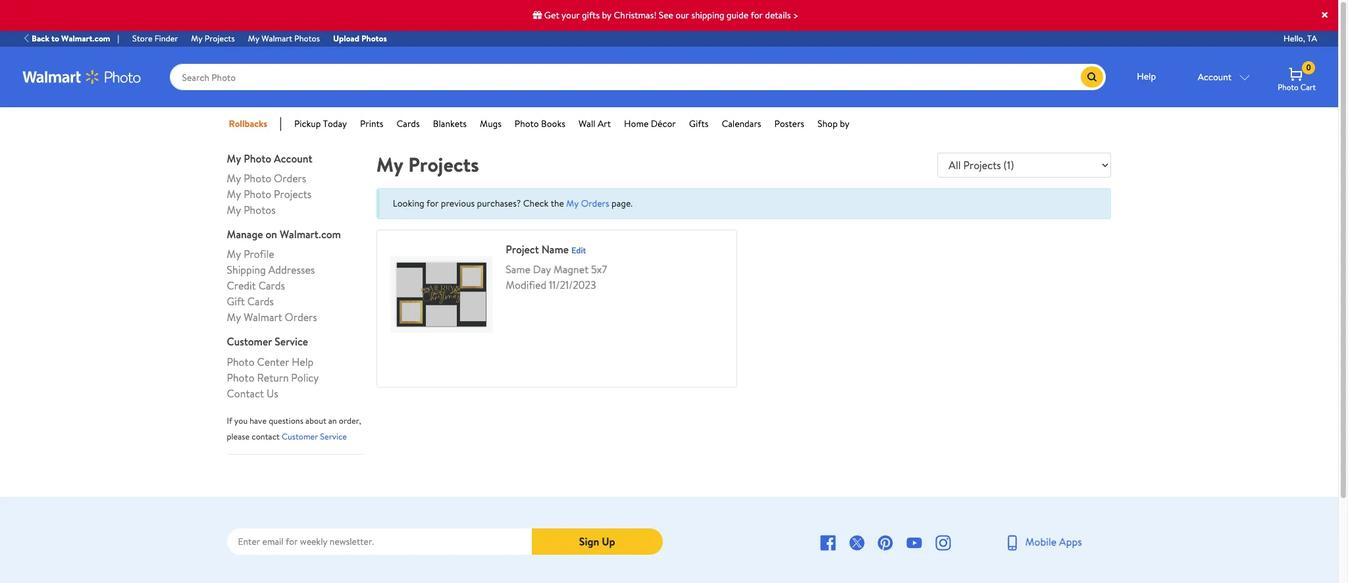 Task type: describe. For each thing, give the bounding box(es) containing it.
about
[[305, 414, 326, 426]]

finder
[[154, 32, 178, 44]]

guide
[[727, 9, 748, 22]]

apps
[[1059, 534, 1082, 549]]

pinterest image
[[878, 535, 894, 551]]

home décor link
[[624, 117, 676, 131]]

|
[[118, 32, 119, 44]]

art
[[598, 117, 611, 130]]

your
[[562, 9, 580, 22]]

cart
[[1300, 82, 1316, 93]]

pickup today
[[294, 117, 347, 130]]

rollbacks link
[[229, 117, 281, 131]]

cards link
[[397, 117, 420, 131]]

store finder link
[[126, 32, 185, 45]]

shop
[[818, 117, 838, 130]]

1 horizontal spatial my projects
[[376, 151, 479, 178]]

my photo account my photo orders my photo projects my photos
[[227, 151, 312, 217]]

modified
[[506, 278, 547, 292]]

today
[[323, 117, 347, 130]]

back arrow image
[[22, 34, 32, 43]]

×
[[1320, 3, 1330, 26]]

walmart.com for on
[[280, 227, 341, 242]]

mobile
[[1025, 534, 1057, 549]]

the
[[551, 197, 564, 210]]

0 vertical spatial cards
[[397, 117, 420, 130]]

sign up
[[579, 534, 615, 549]]

instagram image
[[935, 535, 951, 551]]

help inside help link
[[1137, 70, 1156, 83]]

sign up button
[[532, 528, 663, 555]]

2 vertical spatial cards
[[247, 294, 274, 309]]

0
[[1306, 62, 1311, 73]]

décor
[[651, 117, 676, 130]]

gift cards link
[[227, 294, 274, 309]]

0 vertical spatial walmart
[[261, 32, 292, 44]]

rollbacks
[[229, 117, 267, 130]]

by inside shop by link
[[840, 117, 849, 130]]

name
[[542, 242, 569, 257]]

account button
[[1183, 64, 1265, 90]]

mugs
[[480, 117, 501, 130]]

help inside customer service photo center help photo return policy contact us
[[292, 355, 313, 369]]

same
[[506, 262, 531, 277]]

have
[[250, 414, 267, 426]]

please
[[227, 430, 250, 442]]

if
[[227, 414, 232, 426]]

my photos link
[[227, 203, 276, 217]]

questions
[[269, 414, 303, 426]]

christmas!
[[614, 9, 657, 22]]

blankets
[[433, 117, 467, 130]]

shipping
[[227, 263, 266, 277]]

wall
[[579, 117, 595, 130]]

get
[[544, 9, 559, 22]]

blankets link
[[433, 117, 467, 131]]

1 vertical spatial projects
[[408, 151, 479, 178]]

pickup
[[294, 117, 321, 130]]

on
[[266, 227, 277, 242]]

home décor
[[624, 117, 676, 130]]

pickup today link
[[294, 117, 347, 131]]

alert containing looking for previous purchases? check the
[[376, 188, 1111, 219]]

facebook image
[[820, 535, 836, 551]]

magnifying glass image
[[1086, 71, 1098, 83]]

service for customer service photo center help photo return policy contact us
[[275, 335, 308, 349]]

twitter image
[[849, 535, 865, 551]]

return
[[257, 370, 289, 385]]

0 vertical spatial my projects
[[191, 32, 235, 44]]

page.
[[612, 197, 633, 210]]

to
[[51, 32, 59, 44]]

orders inside my photo account my photo orders my photo projects my photos
[[274, 171, 306, 186]]

customer service photo center help photo return policy contact us
[[227, 335, 319, 401]]

us
[[267, 386, 278, 401]]

gifts link
[[689, 117, 709, 131]]

credit cards link
[[227, 279, 285, 293]]

account inside popup button
[[1198, 70, 1232, 84]]

5x7
[[591, 262, 607, 277]]

shipping addresses link
[[227, 263, 315, 277]]

mobile apps
[[1025, 534, 1082, 549]]

photos inside my photo account my photo orders my photo projects my photos
[[244, 203, 276, 217]]

gift image
[[533, 11, 542, 20]]

wall art link
[[579, 117, 611, 131]]

upload photos
[[333, 32, 387, 44]]

customer service
[[282, 430, 347, 442]]

our
[[676, 9, 689, 22]]

photo cart
[[1278, 82, 1316, 93]]

magnet
[[554, 262, 589, 277]]



Task type: locate. For each thing, give the bounding box(es) containing it.
help link
[[1123, 64, 1170, 90]]

account inside my photo account my photo orders my photo projects my photos
[[274, 151, 312, 166]]

0 vertical spatial account
[[1198, 70, 1232, 84]]

edit
[[571, 244, 586, 256]]

shop by
[[818, 117, 849, 130]]

gifts
[[689, 117, 709, 130]]

manage on walmart.com my profile shipping addresses credit cards gift cards my walmart orders
[[227, 227, 341, 325]]

customer
[[227, 335, 272, 349], [282, 430, 318, 442]]

walmart inside manage on walmart.com my profile shipping addresses credit cards gift cards my walmart orders
[[244, 310, 282, 325]]

0 horizontal spatial service
[[275, 335, 308, 349]]

0 horizontal spatial projects
[[205, 32, 235, 44]]

shop by link
[[818, 117, 849, 131]]

service inside customer service photo center help photo return policy contact us
[[275, 335, 308, 349]]

center
[[257, 355, 289, 369]]

calendars
[[722, 117, 761, 130]]

my walmart photos
[[248, 32, 320, 44]]

1 vertical spatial my projects
[[376, 151, 479, 178]]

order,
[[339, 414, 361, 426]]

1 vertical spatial help
[[292, 355, 313, 369]]

contact us link
[[227, 386, 278, 401]]

1 horizontal spatial by
[[840, 117, 849, 130]]

mugs link
[[480, 117, 501, 131]]

previous
[[441, 197, 475, 210]]

0 horizontal spatial for
[[427, 197, 439, 210]]

0 vertical spatial by
[[602, 9, 612, 22]]

photo books link
[[515, 117, 565, 131]]

walmart right my projects link
[[261, 32, 292, 44]]

thumbnail of the project: project name image
[[390, 244, 493, 346]]

1 horizontal spatial help
[[1137, 70, 1156, 83]]

0 horizontal spatial help
[[292, 355, 313, 369]]

0 vertical spatial for
[[751, 9, 763, 22]]

1 horizontal spatial account
[[1198, 70, 1232, 84]]

an
[[328, 414, 337, 426]]

1 vertical spatial orders
[[581, 197, 609, 210]]

2 horizontal spatial photos
[[361, 32, 387, 44]]

0 horizontal spatial by
[[602, 9, 612, 22]]

1 vertical spatial walmart
[[244, 310, 282, 325]]

back to walmart.com |
[[32, 32, 119, 44]]

0 vertical spatial projects
[[205, 32, 235, 44]]

customer inside customer service photo center help photo return policy contact us
[[227, 335, 272, 349]]

help right the magnifying glass image
[[1137, 70, 1156, 83]]

projects
[[205, 32, 235, 44], [408, 151, 479, 178], [274, 187, 312, 202]]

cards right prints
[[397, 117, 420, 130]]

store
[[132, 32, 152, 44]]

photo
[[1278, 82, 1299, 93], [515, 117, 539, 130], [244, 151, 271, 166], [244, 171, 271, 186], [244, 187, 271, 202], [227, 355, 254, 369], [227, 370, 254, 385]]

projects down my photo orders link
[[274, 187, 312, 202]]

service up center
[[275, 335, 308, 349]]

0 vertical spatial customer
[[227, 335, 272, 349]]

cards down shipping addresses link
[[258, 279, 285, 293]]

0 horizontal spatial my projects
[[191, 32, 235, 44]]

orders inside manage on walmart.com my profile shipping addresses credit cards gift cards my walmart orders
[[285, 310, 317, 325]]

1 vertical spatial cards
[[258, 279, 285, 293]]

walmart.com for to
[[61, 32, 110, 44]]

my projects up looking
[[376, 151, 479, 178]]

store finder
[[132, 32, 178, 44]]

if you have questions about an order, please contact
[[227, 414, 361, 442]]

0 vertical spatial orders
[[274, 171, 306, 186]]

orders down "addresses"
[[285, 310, 317, 325]]

policy
[[291, 370, 319, 385]]

mobile apps link
[[1004, 534, 1082, 551]]

service
[[275, 335, 308, 349], [320, 430, 347, 442]]

photo return policy link
[[227, 370, 319, 385]]

0 vertical spatial walmart.com
[[61, 32, 110, 44]]

photos inside 'link'
[[361, 32, 387, 44]]

photos down my photo projects link
[[244, 203, 276, 217]]

posters link
[[774, 117, 804, 131]]

1 horizontal spatial projects
[[274, 187, 312, 202]]

walmart
[[261, 32, 292, 44], [244, 310, 282, 325]]

my
[[191, 32, 203, 44], [248, 32, 259, 44], [376, 151, 404, 178], [227, 151, 241, 166], [227, 171, 241, 186], [227, 187, 241, 202], [566, 197, 579, 210], [227, 203, 241, 217], [227, 247, 241, 262], [227, 310, 241, 325]]

you
[[234, 414, 248, 426]]

by right gifts
[[602, 9, 612, 22]]

projects inside my photo account my photo orders my photo projects my photos
[[274, 187, 312, 202]]

service down an
[[320, 430, 347, 442]]

1 vertical spatial customer
[[282, 430, 318, 442]]

cards
[[397, 117, 420, 130], [258, 279, 285, 293], [247, 294, 274, 309]]

projects down blankets link at the left top
[[408, 151, 479, 178]]

for right guide
[[751, 9, 763, 22]]

photos right upload
[[361, 32, 387, 44]]

1 horizontal spatial photos
[[294, 32, 320, 44]]

orders left page.
[[581, 197, 609, 210]]

hello,
[[1284, 32, 1305, 44]]

purchases?
[[477, 197, 521, 210]]

>
[[793, 9, 799, 22]]

sign
[[579, 534, 599, 549]]

orders up my photo projects link
[[274, 171, 306, 186]]

contact
[[227, 386, 264, 401]]

account
[[1198, 70, 1232, 84], [274, 151, 312, 166]]

customer service link
[[282, 430, 347, 442]]

walmart down gift cards link
[[244, 310, 282, 325]]

2 vertical spatial orders
[[285, 310, 317, 325]]

day
[[533, 262, 551, 277]]

credit
[[227, 279, 256, 293]]

books
[[541, 117, 565, 130]]

1 vertical spatial for
[[427, 197, 439, 210]]

service for customer service
[[320, 430, 347, 442]]

youtube image
[[907, 535, 922, 551]]

customer up photo center help link
[[227, 335, 272, 349]]

1 horizontal spatial service
[[320, 430, 347, 442]]

11/21/2023
[[549, 278, 596, 292]]

× link
[[1320, 3, 1330, 26]]

for right looking
[[427, 197, 439, 210]]

0 vertical spatial help
[[1137, 70, 1156, 83]]

2 vertical spatial projects
[[274, 187, 312, 202]]

1 horizontal spatial for
[[751, 9, 763, 22]]

0 horizontal spatial walmart.com
[[61, 32, 110, 44]]

0 vertical spatial service
[[275, 335, 308, 349]]

1 horizontal spatial customer
[[282, 430, 318, 442]]

cards down the credit cards link
[[247, 294, 274, 309]]

my projects
[[191, 32, 235, 44], [376, 151, 479, 178]]

customer for customer service photo center help photo return policy contact us
[[227, 335, 272, 349]]

check
[[523, 197, 549, 210]]

prints link
[[360, 117, 383, 131]]

1 vertical spatial service
[[320, 430, 347, 442]]

posters
[[774, 117, 804, 130]]

my orders link
[[566, 197, 612, 210]]

manage
[[227, 227, 263, 242]]

get your gifts by christmas! see our shipping guide for details >
[[542, 9, 799, 22]]

upload
[[333, 32, 359, 44]]

alert
[[376, 188, 1111, 219]]

shipping
[[691, 9, 724, 22]]

project name edit same day magnet 5x7 modified 11/21/2023
[[506, 242, 607, 292]]

gift
[[227, 294, 245, 309]]

looking for previous purchases? check the my orders page.
[[393, 197, 633, 210]]

0 horizontal spatial photos
[[244, 203, 276, 217]]

1 vertical spatial walmart.com
[[280, 227, 341, 242]]

photo books
[[515, 117, 565, 130]]

mobile app image
[[1004, 535, 1020, 551]]

profile
[[244, 247, 274, 262]]

walmart.com right on
[[280, 227, 341, 242]]

see
[[659, 9, 673, 22]]

my projects right finder
[[191, 32, 235, 44]]

help up policy
[[292, 355, 313, 369]]

1 vertical spatial by
[[840, 117, 849, 130]]

project
[[506, 242, 539, 257]]

up
[[602, 534, 615, 549]]

calendars link
[[722, 117, 761, 131]]

my walmart photos link
[[241, 32, 326, 45]]

walmart.com
[[61, 32, 110, 44], [280, 227, 341, 242]]

0 horizontal spatial customer
[[227, 335, 272, 349]]

hello, ta
[[1284, 32, 1317, 44]]

back
[[32, 32, 49, 44]]

photo center help link
[[227, 355, 313, 369]]

Search Photo text field
[[170, 64, 1081, 90]]

0 horizontal spatial account
[[274, 151, 312, 166]]

customer for customer service
[[282, 430, 318, 442]]

photos left upload
[[294, 32, 320, 44]]

walmart.com right to
[[61, 32, 110, 44]]

details
[[765, 9, 791, 22]]

customer down questions
[[282, 430, 318, 442]]

projects right finder
[[205, 32, 235, 44]]

addresses
[[268, 263, 315, 277]]

walmart.com inside manage on walmart.com my profile shipping addresses credit cards gift cards my walmart orders
[[280, 227, 341, 242]]

1 vertical spatial account
[[274, 151, 312, 166]]

photos
[[294, 32, 320, 44], [361, 32, 387, 44], [244, 203, 276, 217]]

by right shop
[[840, 117, 849, 130]]

2 horizontal spatial projects
[[408, 151, 479, 178]]

1 horizontal spatial walmart.com
[[280, 227, 341, 242]]



Task type: vqa. For each thing, say whether or not it's contained in the screenshot.
'Apps'
yes



